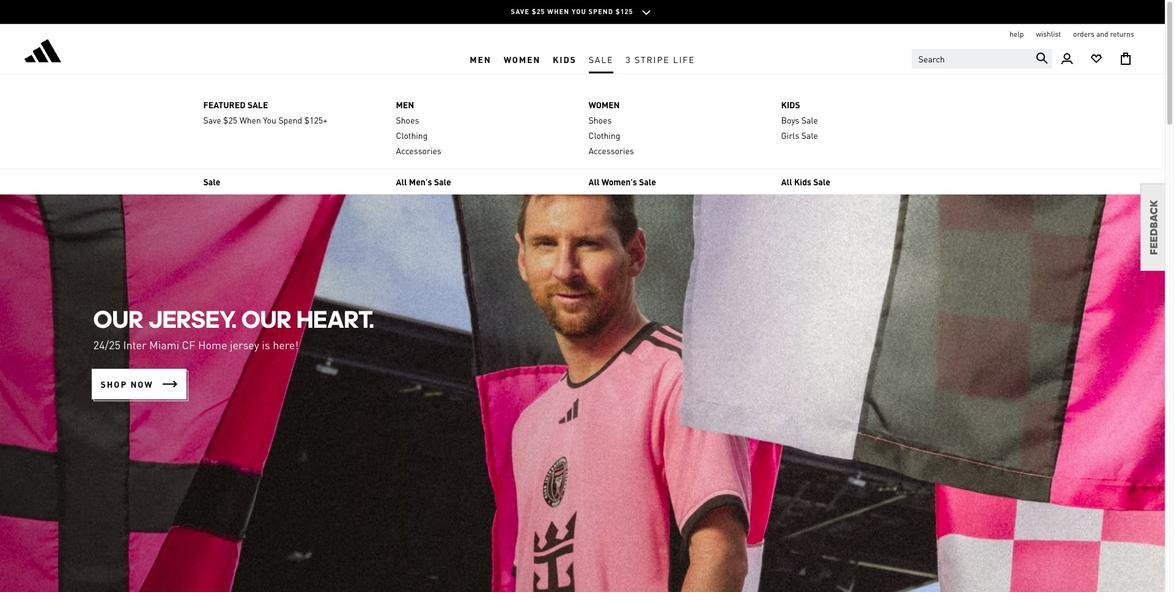 Task type: describe. For each thing, give the bounding box(es) containing it.
save $25 when you spend $125+ link
[[203, 114, 384, 126]]

returns
[[1111, 29, 1135, 39]]

shop now
[[101, 378, 153, 389]]

men link
[[396, 98, 577, 111]]

is
[[262, 337, 270, 352]]

women
[[504, 54, 541, 65]]

clothing link for men shoes clothing accessories
[[396, 129, 577, 141]]

orders and returns
[[1074, 29, 1135, 39]]

shoes for men
[[396, 114, 419, 125]]

all women's sale link
[[589, 176, 656, 187]]

all men's sale link
[[396, 176, 451, 187]]

women's
[[602, 176, 637, 187]]

women link
[[498, 45, 547, 73]]

all men's sale
[[396, 176, 451, 187]]

accessories for men shoes clothing accessories
[[396, 145, 442, 156]]

our jersey. our heart. 24/25 inter miami cf home jersey is here!
[[93, 304, 374, 352]]

sale
[[589, 54, 614, 65]]

clothing for women shoes clothing accessories
[[589, 130, 621, 141]]

main navigation element
[[0, 45, 1165, 195]]

kids link
[[547, 45, 583, 73]]

24/25
[[93, 337, 120, 352]]

spend
[[589, 7, 614, 16]]

boys sale link
[[782, 114, 962, 126]]

cf
[[182, 337, 195, 352]]

stripe
[[635, 54, 670, 65]]

help
[[1010, 29, 1024, 39]]

here!
[[273, 337, 299, 352]]

all for all women's sale
[[589, 176, 600, 187]]

1 our from the left
[[93, 304, 144, 333]]

miami
[[149, 337, 179, 352]]

inter
[[123, 337, 147, 352]]

accessories link for men shoes clothing accessories
[[396, 144, 577, 157]]

shoes link for men shoes clothing accessories
[[396, 114, 577, 126]]

kids
[[553, 54, 577, 65]]

women
[[589, 99, 620, 110]]

kids link
[[782, 98, 962, 111]]

women shoes clothing accessories
[[589, 99, 634, 156]]

3
[[626, 54, 632, 65]]

arrow right long image
[[163, 377, 177, 392]]

shoes for women
[[589, 114, 612, 125]]

life
[[673, 54, 695, 65]]

men
[[396, 99, 414, 110]]

1 vertical spatial kids
[[795, 176, 812, 187]]

when
[[548, 7, 570, 16]]

men link
[[464, 45, 498, 73]]

save $25 when you spend $125
[[511, 7, 633, 16]]

save
[[203, 114, 221, 125]]

all women's sale
[[589, 176, 656, 187]]

you
[[263, 114, 276, 125]]

save
[[511, 7, 530, 16]]

$125+
[[304, 114, 328, 125]]



Task type: locate. For each thing, give the bounding box(es) containing it.
1 accessories link from the left
[[396, 144, 577, 157]]

3 stripe life link
[[620, 45, 702, 73]]

clothing
[[396, 130, 428, 141], [589, 130, 621, 141]]

clothing down the women
[[589, 130, 621, 141]]

wishlist
[[1036, 29, 1061, 39]]

when
[[240, 114, 261, 125]]

men's
[[409, 176, 432, 187]]

accessories for women shoes clothing accessories
[[589, 145, 634, 156]]

all down girls at the top right of page
[[782, 176, 793, 187]]

our
[[93, 304, 144, 333], [241, 304, 292, 333]]

clothing link down women link
[[589, 129, 769, 141]]

help link
[[1010, 29, 1024, 39]]

1 all from the left
[[396, 176, 407, 187]]

$25 right save
[[532, 7, 545, 16]]

2 all from the left
[[589, 176, 600, 187]]

1 clothing link from the left
[[396, 129, 577, 141]]

shoes link down women link
[[589, 114, 769, 126]]

3 all from the left
[[782, 176, 793, 187]]

girls
[[782, 130, 800, 141]]

Search field
[[912, 49, 1053, 69]]

2 clothing link from the left
[[589, 129, 769, 141]]

0 horizontal spatial clothing link
[[396, 129, 577, 141]]

lionel messi football 2024 spring summer image image
[[0, 106, 1165, 592]]

0 horizontal spatial shoes
[[396, 114, 419, 125]]

sale
[[248, 99, 268, 110], [802, 114, 818, 125], [802, 130, 818, 141], [203, 176, 220, 187], [434, 176, 451, 187], [639, 176, 656, 187], [814, 176, 831, 187]]

all for all men's sale
[[396, 176, 407, 187]]

clothing link
[[396, 129, 577, 141], [589, 129, 769, 141]]

shoes inside men shoes clothing accessories
[[396, 114, 419, 125]]

1 horizontal spatial $25
[[532, 7, 545, 16]]

1 accessories from the left
[[396, 145, 442, 156]]

jersey.
[[148, 304, 237, 333]]

clothing inside men shoes clothing accessories
[[396, 130, 428, 141]]

0 horizontal spatial accessories link
[[396, 144, 577, 157]]

kids up boys
[[782, 99, 801, 110]]

2 horizontal spatial all
[[782, 176, 793, 187]]

1 shoes link from the left
[[396, 114, 577, 126]]

0 horizontal spatial $25
[[223, 114, 238, 125]]

shoes link
[[396, 114, 577, 126], [589, 114, 769, 126]]

men
[[470, 54, 492, 65]]

kids down girls at the top right of page
[[795, 176, 812, 187]]

1 horizontal spatial our
[[241, 304, 292, 333]]

jersey
[[230, 337, 259, 352]]

2 shoes from the left
[[589, 114, 612, 125]]

accessories up men's
[[396, 145, 442, 156]]

0 horizontal spatial all
[[396, 176, 407, 187]]

all
[[396, 176, 407, 187], [589, 176, 600, 187], [782, 176, 793, 187]]

shoes link down men link
[[396, 114, 577, 126]]

our up is
[[241, 304, 292, 333]]

1 vertical spatial $25
[[223, 114, 238, 125]]

clothing link down men link
[[396, 129, 577, 141]]

heart.
[[297, 304, 374, 333]]

0 vertical spatial kids
[[782, 99, 801, 110]]

2 shoes link from the left
[[589, 114, 769, 126]]

2 clothing from the left
[[589, 130, 621, 141]]

orders and returns link
[[1074, 29, 1135, 39]]

$25 for save
[[532, 7, 545, 16]]

$25
[[532, 7, 545, 16], [223, 114, 238, 125]]

spend
[[279, 114, 302, 125]]

accessories up women's
[[589, 145, 634, 156]]

and
[[1097, 29, 1109, 39]]

1 horizontal spatial clothing link
[[589, 129, 769, 141]]

orders
[[1074, 29, 1095, 39]]

shop
[[101, 378, 127, 389]]

2 our from the left
[[241, 304, 292, 333]]

featured sale link
[[203, 98, 384, 111]]

0 horizontal spatial our
[[93, 304, 144, 333]]

$125
[[616, 7, 633, 16]]

men shoes clothing accessories
[[396, 99, 442, 156]]

boys
[[782, 114, 800, 125]]

1 clothing from the left
[[396, 130, 428, 141]]

clothing inside women shoes clothing accessories
[[589, 130, 621, 141]]

shoes
[[396, 114, 419, 125], [589, 114, 612, 125]]

shoes inside women shoes clothing accessories
[[589, 114, 612, 125]]

all kids sale
[[782, 176, 831, 187]]

all left men's
[[396, 176, 407, 187]]

1 horizontal spatial clothing
[[589, 130, 621, 141]]

0 vertical spatial $25
[[532, 7, 545, 16]]

3 stripe life
[[626, 54, 695, 65]]

wishlist link
[[1036, 29, 1061, 39]]

1 horizontal spatial shoes
[[589, 114, 612, 125]]

you
[[572, 7, 587, 16]]

1 horizontal spatial accessories link
[[589, 144, 769, 157]]

accessories link down women link
[[589, 144, 769, 157]]

save $25 when you spend $125+
[[203, 114, 328, 125]]

1 horizontal spatial shoes link
[[589, 114, 769, 126]]

kids
[[782, 99, 801, 110], [795, 176, 812, 187]]

accessories link down men link
[[396, 144, 577, 157]]

shoes down the women
[[589, 114, 612, 125]]

accessories link for women shoes clothing accessories
[[589, 144, 769, 157]]

kids boys sale girls sale
[[782, 99, 818, 141]]

sale link
[[203, 176, 220, 187]]

1 horizontal spatial accessories
[[589, 145, 634, 156]]

women link
[[589, 98, 769, 111]]

clothing down men
[[396, 130, 428, 141]]

all left women's
[[589, 176, 600, 187]]

home
[[198, 337, 227, 352]]

accessories link
[[396, 144, 577, 157], [589, 144, 769, 157]]

shoes link for women shoes clothing accessories
[[589, 114, 769, 126]]

featured sale
[[203, 99, 268, 110]]

1 horizontal spatial all
[[589, 176, 600, 187]]

2 accessories link from the left
[[589, 144, 769, 157]]

all kids sale link
[[782, 176, 831, 187]]

$25 for save
[[223, 114, 238, 125]]

$25 down 'featured sale'
[[223, 114, 238, 125]]

our up 24/25
[[93, 304, 144, 333]]

now
[[131, 378, 153, 389]]

$25 inside 'main navigation' element
[[223, 114, 238, 125]]

0 horizontal spatial accessories
[[396, 145, 442, 156]]

clothing for men shoes clothing accessories
[[396, 130, 428, 141]]

clothing link for women shoes clothing accessories
[[589, 129, 769, 141]]

all for all kids sale
[[782, 176, 793, 187]]

0 horizontal spatial shoes link
[[396, 114, 577, 126]]

sale link
[[583, 45, 620, 73]]

featured
[[203, 99, 246, 110]]

0 horizontal spatial clothing
[[396, 130, 428, 141]]

shoes down men
[[396, 114, 419, 125]]

2 accessories from the left
[[589, 145, 634, 156]]

1 shoes from the left
[[396, 114, 419, 125]]

kids inside kids boys sale girls sale
[[782, 99, 801, 110]]

girls sale link
[[782, 129, 962, 141]]

accessories
[[396, 145, 442, 156], [589, 145, 634, 156]]



Task type: vqa. For each thing, say whether or not it's contained in the screenshot.
the Lionel Messi Football 2024 Spring Summer image
yes



